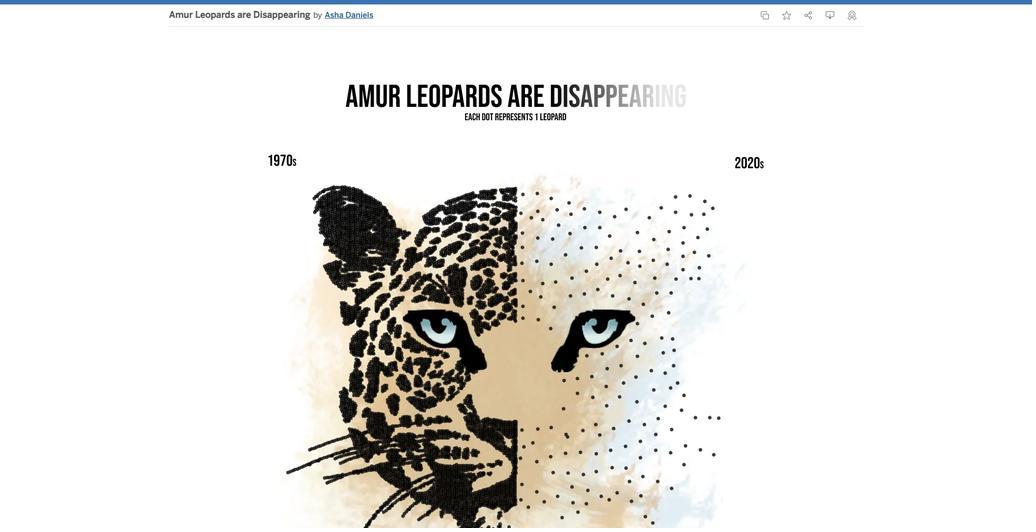 Task type: vqa. For each thing, say whether or not it's contained in the screenshot.
Asha Daniels link
yes



Task type: describe. For each thing, give the bounding box(es) containing it.
asha daniels link
[[325, 9, 373, 21]]

daniels
[[346, 10, 373, 20]]

amur leopards are disappearing by asha daniels
[[169, 10, 373, 20]]

are
[[237, 10, 251, 20]]

by
[[313, 10, 322, 20]]



Task type: locate. For each thing, give the bounding box(es) containing it.
favorite button image
[[782, 11, 791, 20]]

make a copy image
[[760, 11, 769, 20]]

amur
[[169, 10, 193, 20]]

leopards
[[195, 10, 235, 20]]

disappearing
[[253, 10, 310, 20]]

nominate for viz of the day image
[[848, 10, 857, 20]]

asha
[[325, 10, 344, 20]]



